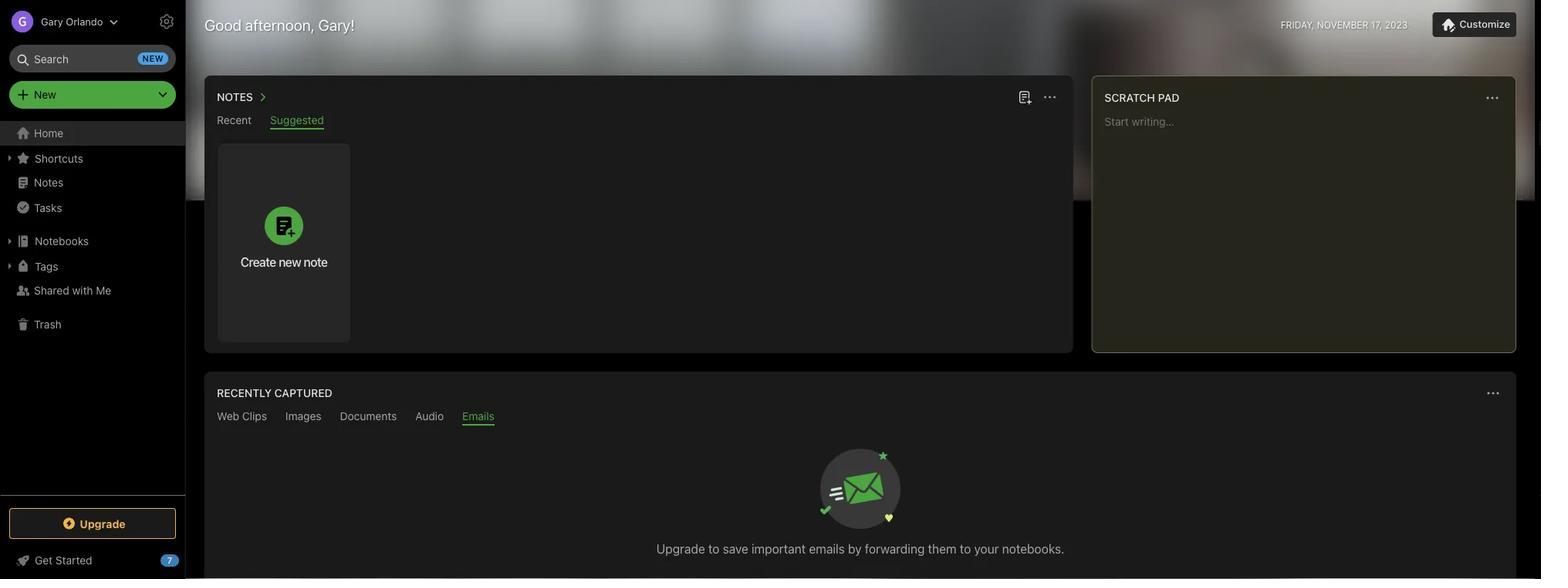 Task type: describe. For each thing, give the bounding box(es) containing it.
scratch pad button
[[1102, 89, 1180, 107]]

new button
[[9, 81, 176, 109]]

home link
[[0, 121, 185, 146]]

tab list for notes
[[208, 114, 1070, 130]]

more actions image
[[1041, 88, 1059, 107]]

more actions field for recently captured
[[1483, 383, 1504, 404]]

documents tab
[[340, 410, 397, 426]]

images tab
[[286, 410, 322, 426]]

your
[[974, 542, 999, 557]]

shortcuts button
[[0, 146, 184, 171]]

recently
[[217, 387, 272, 400]]

gary
[[41, 16, 63, 27]]

trash
[[34, 318, 62, 331]]

pad
[[1158, 91, 1180, 104]]

emails tab panel
[[205, 426, 1517, 580]]

good
[[205, 15, 242, 34]]

scratch pad
[[1105, 91, 1180, 104]]

notes link
[[0, 171, 184, 195]]

forwarding
[[865, 542, 925, 557]]

upgrade for upgrade
[[80, 518, 126, 530]]

recent
[[217, 114, 252, 127]]

web clips tab
[[217, 410, 267, 426]]

save
[[723, 542, 748, 557]]

tags
[[35, 260, 58, 273]]

recent tab
[[217, 114, 252, 130]]

with
[[72, 284, 93, 297]]

by
[[848, 542, 862, 557]]

audio tab
[[415, 410, 444, 426]]

2 to from the left
[[960, 542, 971, 557]]

recently captured
[[217, 387, 332, 400]]

orlando
[[66, 16, 103, 27]]

gary orlando
[[41, 16, 103, 27]]

tasks
[[34, 201, 62, 214]]

suggested tab
[[270, 114, 324, 130]]

get started
[[35, 555, 92, 567]]

friday,
[[1281, 19, 1315, 30]]

afternoon,
[[245, 15, 315, 34]]

get
[[35, 555, 53, 567]]

upgrade to save important emails by forwarding them to your notebooks.
[[657, 542, 1065, 557]]

create new note button
[[218, 144, 350, 343]]

shortcuts
[[35, 152, 83, 165]]

2023
[[1385, 19, 1408, 30]]

7
[[167, 556, 172, 566]]

new
[[34, 88, 56, 101]]

notebooks link
[[0, 229, 184, 254]]

new search field
[[20, 45, 168, 73]]

suggested
[[270, 114, 324, 127]]

create new note
[[241, 255, 328, 269]]

emails
[[462, 410, 495, 423]]

suggested tab panel
[[205, 130, 1073, 354]]

0 horizontal spatial notes
[[34, 176, 63, 189]]

friday, november 17, 2023
[[1281, 19, 1408, 30]]

good afternoon, gary!
[[205, 15, 355, 34]]

shared with me
[[34, 284, 111, 297]]

emails
[[809, 542, 845, 557]]

home
[[34, 127, 63, 140]]

17,
[[1371, 19, 1383, 30]]

gary!
[[318, 15, 355, 34]]

upgrade for upgrade to save important emails by forwarding them to your notebooks.
[[657, 542, 705, 557]]

emails tab
[[462, 410, 495, 426]]



Task type: locate. For each thing, give the bounding box(es) containing it.
tab list containing recent
[[208, 114, 1070, 130]]

notes button
[[214, 88, 272, 107]]

me
[[96, 284, 111, 297]]

Account field
[[0, 6, 118, 37]]

2 tab list from the top
[[208, 410, 1514, 426]]

notes up the recent
[[217, 91, 253, 103]]

images
[[286, 410, 322, 423]]

1 horizontal spatial upgrade
[[657, 542, 705, 557]]

scratch
[[1105, 91, 1155, 104]]

1 vertical spatial new
[[279, 255, 301, 269]]

tree
[[0, 121, 185, 495]]

trash link
[[0, 313, 184, 337]]

1 vertical spatial notes
[[34, 176, 63, 189]]

note
[[304, 255, 328, 269]]

notes up 'tasks'
[[34, 176, 63, 189]]

documents
[[340, 410, 397, 423]]

0 horizontal spatial upgrade
[[80, 518, 126, 530]]

november
[[1317, 19, 1369, 30]]

1 horizontal spatial to
[[960, 542, 971, 557]]

1 horizontal spatial notes
[[217, 91, 253, 103]]

more actions image for recently captured
[[1484, 384, 1503, 403]]

more actions image
[[1484, 89, 1502, 107], [1484, 384, 1503, 403]]

1 tab list from the top
[[208, 114, 1070, 130]]

Help and Learning task checklist field
[[0, 549, 185, 574]]

customize
[[1460, 18, 1511, 30]]

web clips
[[217, 410, 267, 423]]

settings image
[[157, 12, 176, 31]]

upgrade inside emails tab panel
[[657, 542, 705, 557]]

tree containing home
[[0, 121, 185, 495]]

click to collapse image
[[179, 551, 191, 570]]

upgrade
[[80, 518, 126, 530], [657, 542, 705, 557]]

upgrade left save
[[657, 542, 705, 557]]

upgrade button
[[9, 509, 176, 540]]

started
[[55, 555, 92, 567]]

create
[[241, 255, 276, 269]]

More actions field
[[1039, 86, 1061, 108], [1482, 87, 1504, 109], [1483, 383, 1504, 404]]

1 horizontal spatial new
[[279, 255, 301, 269]]

clips
[[242, 410, 267, 423]]

new inside search field
[[142, 54, 164, 64]]

0 vertical spatial upgrade
[[80, 518, 126, 530]]

upgrade inside popup button
[[80, 518, 126, 530]]

upgrade up the help and learning task checklist field
[[80, 518, 126, 530]]

tags button
[[0, 254, 184, 279]]

notes
[[217, 91, 253, 103], [34, 176, 63, 189]]

shared
[[34, 284, 69, 297]]

shared with me link
[[0, 279, 184, 303]]

new
[[142, 54, 164, 64], [279, 255, 301, 269]]

0 vertical spatial tab list
[[208, 114, 1070, 130]]

1 vertical spatial upgrade
[[657, 542, 705, 557]]

tab list for recently captured
[[208, 410, 1514, 426]]

more actions field for scratch pad
[[1482, 87, 1504, 109]]

1 vertical spatial more actions image
[[1484, 384, 1503, 403]]

notes inside button
[[217, 91, 253, 103]]

expand notebooks image
[[4, 235, 16, 248]]

1 vertical spatial tab list
[[208, 410, 1514, 426]]

web
[[217, 410, 239, 423]]

notebooks
[[35, 235, 89, 248]]

customize button
[[1433, 12, 1517, 37]]

tasks button
[[0, 195, 184, 220]]

0 vertical spatial more actions image
[[1484, 89, 1502, 107]]

Start writing… text field
[[1105, 115, 1515, 340]]

Search text field
[[20, 45, 165, 73]]

important
[[752, 542, 806, 557]]

captured
[[275, 387, 332, 400]]

recently captured button
[[214, 384, 332, 403]]

new left note
[[279, 255, 301, 269]]

to left your
[[960, 542, 971, 557]]

tab list containing web clips
[[208, 410, 1514, 426]]

new inside button
[[279, 255, 301, 269]]

0 horizontal spatial new
[[142, 54, 164, 64]]

audio
[[415, 410, 444, 423]]

0 vertical spatial notes
[[217, 91, 253, 103]]

0 horizontal spatial to
[[708, 542, 720, 557]]

to
[[708, 542, 720, 557], [960, 542, 971, 557]]

to left save
[[708, 542, 720, 557]]

them
[[928, 542, 957, 557]]

1 to from the left
[[708, 542, 720, 557]]

new down 'settings' image
[[142, 54, 164, 64]]

notebooks.
[[1002, 542, 1065, 557]]

more actions image for scratch pad
[[1484, 89, 1502, 107]]

tab list
[[208, 114, 1070, 130], [208, 410, 1514, 426]]

expand tags image
[[4, 260, 16, 272]]

0 vertical spatial new
[[142, 54, 164, 64]]



Task type: vqa. For each thing, say whether or not it's contained in the screenshot.
top Project
no



